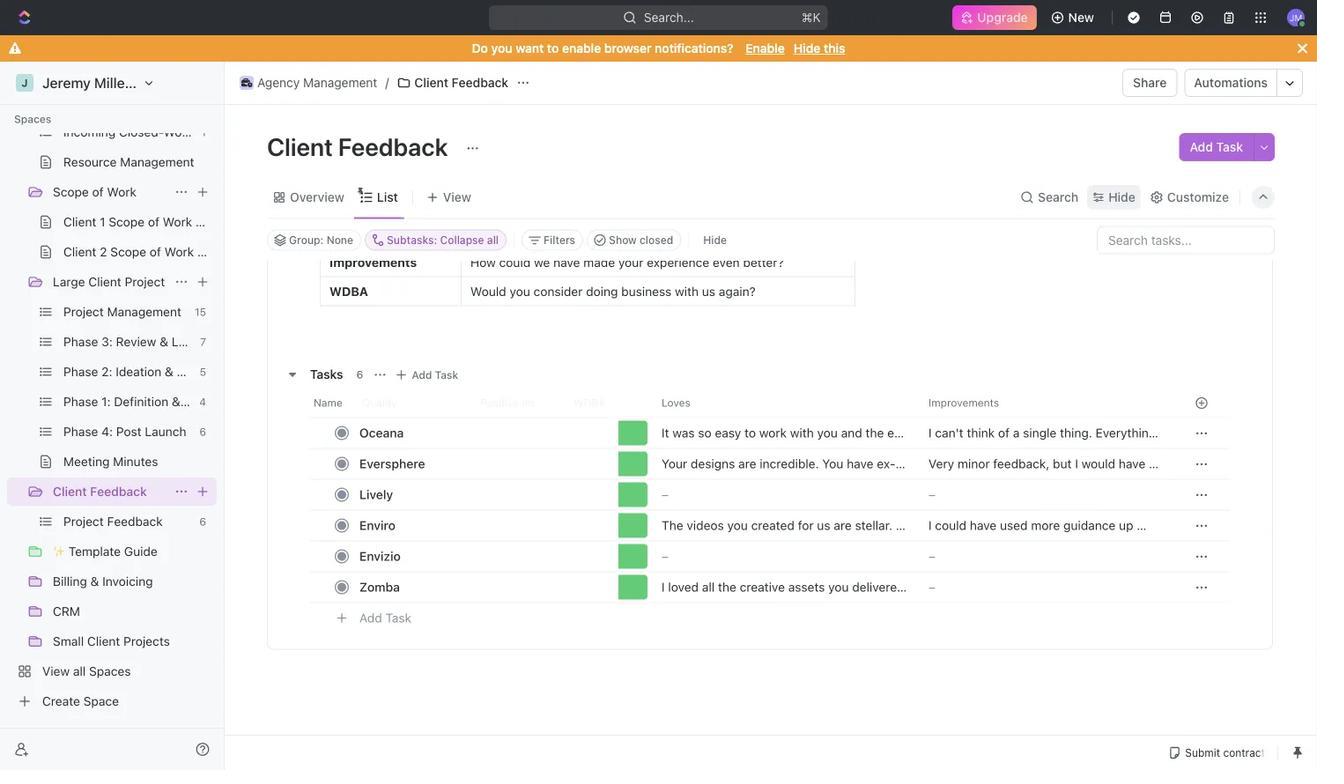 Task type: vqa. For each thing, say whether or not it's contained in the screenshot.
Add Task button
yes



Task type: describe. For each thing, give the bounding box(es) containing it.
review
[[116, 334, 156, 349]]

do you want to enable browser notifications? enable hide this
[[472, 41, 846, 56]]

1 inside 'link'
[[100, 215, 105, 229]]

project for project management
[[63, 304, 104, 319]]

4
[[199, 396, 206, 408]]

search...
[[644, 10, 694, 25]]

⭐ ⭐ for enviro
[[362, 514, 399, 535]]

1 vertical spatial client feedback
[[267, 132, 453, 161]]

envizio link
[[355, 544, 615, 570]]

create space link
[[7, 687, 213, 716]]

miller's
[[94, 74, 142, 91]]

jeremy
[[42, 74, 91, 91]]

docs for client 2 scope of work docs
[[197, 245, 226, 259]]

phase 4: post launch link
[[63, 418, 192, 446]]

your designs are incredible. you have ex ceeded all our expectations. button
[[651, 448, 918, 487]]

small client projects link
[[53, 627, 213, 656]]

show
[[609, 234, 637, 246]]

1 horizontal spatial hide
[[794, 41, 821, 56]]

do
[[472, 41, 488, 56]]

loves
[[662, 397, 691, 410]]

minutes
[[113, 454, 158, 469]]

– for zomba
[[929, 580, 936, 595]]

improvements button
[[918, 389, 1174, 417]]

work inside "scope of work" link
[[107, 185, 137, 199]]

everything
[[1096, 426, 1156, 440]]

billing & invoicing
[[53, 574, 153, 589]]

your
[[662, 457, 688, 471]]

resource management
[[63, 155, 194, 169]]

enviro
[[360, 518, 396, 533]]

⭐ ⭐ for lively
[[362, 484, 399, 504]]

all inside your designs are incredible. you have ex ceeded all our expectations.
[[708, 473, 720, 487]]

& for ideation
[[165, 364, 173, 379]]

phase 2: ideation & production
[[63, 364, 239, 379]]

jm button
[[1282, 4, 1310, 32]]

share button
[[1123, 69, 1178, 97]]

want
[[516, 41, 544, 56]]

billing & invoicing link
[[53, 568, 213, 596]]

1 vertical spatial client feedback link
[[53, 478, 167, 506]]

phase for phase 1: definition & onboarding
[[63, 394, 98, 409]]

notifications?
[[655, 41, 734, 56]]

crm link
[[53, 597, 213, 626]]

expectations.
[[746, 473, 822, 487]]

improvements
[[929, 397, 1000, 410]]

subtasks: collapse all
[[387, 234, 499, 246]]

of for client 1 scope of work docs
[[148, 215, 159, 229]]

i can't think of a single thing. everything was executed really well.
[[929, 426, 1160, 456]]

automations
[[1194, 75, 1268, 90]]

6 for phase 4: post launch
[[199, 426, 206, 438]]

add task for add task button to the top
[[1190, 140, 1243, 154]]

incoming
[[63, 125, 116, 139]]

& for definition
[[172, 394, 180, 409]]

zomba link
[[355, 575, 615, 600]]

eversphere
[[360, 457, 425, 471]]

deals
[[192, 125, 224, 139]]

large
[[53, 275, 85, 289]]

jm
[[1290, 12, 1303, 22]]

docs for client 1 scope of work docs
[[196, 215, 225, 229]]

share
[[1133, 75, 1167, 90]]

show closed
[[609, 234, 674, 246]]

ceeded
[[662, 457, 896, 487]]

0 vertical spatial 6
[[356, 369, 363, 381]]

group:
[[289, 234, 324, 246]]

client right /
[[415, 75, 448, 90]]

phase 3: review & launch link
[[63, 328, 213, 356]]

client 2 scope of work docs link
[[63, 238, 226, 266]]

scope of work link
[[53, 178, 167, 206]]

all inside tree
[[73, 664, 86, 679]]

management for agency management
[[303, 75, 377, 90]]

upgrade
[[978, 10, 1028, 25]]

this
[[824, 41, 846, 56]]

create
[[42, 694, 80, 709]]

1 vertical spatial launch
[[145, 424, 186, 439]]

name button
[[310, 389, 619, 417]]

view button
[[420, 177, 478, 218]]

guidance custom field. :4 .of. 5 element for zomba
[[263, 576, 283, 597]]

scope for 2
[[110, 245, 146, 259]]

automations button
[[1186, 70, 1277, 96]]

✨ template guide link
[[53, 538, 213, 566]]

filters button
[[522, 230, 583, 251]]

phase 4: post launch
[[63, 424, 186, 439]]

7
[[200, 336, 206, 348]]

tree inside sidebar "navigation"
[[7, 0, 251, 716]]

enable
[[746, 41, 785, 56]]

enviro link
[[355, 513, 615, 539]]

task for add task button to the top
[[1217, 140, 1243, 154]]

✨ template guide
[[53, 544, 158, 559]]

oceana link
[[355, 421, 615, 446]]

small
[[53, 634, 84, 649]]

tara shultz's workspace, , element
[[16, 74, 33, 92]]

projects
[[123, 634, 170, 649]]

0 vertical spatial all
[[487, 234, 499, 246]]

view for view
[[443, 190, 471, 204]]

none
[[327, 234, 353, 246]]

won
[[164, 125, 189, 139]]

small client projects
[[53, 634, 170, 649]]

scope for 1
[[109, 215, 145, 229]]

envizio
[[360, 549, 401, 564]]

phase for phase 2: ideation & production
[[63, 364, 98, 379]]

3:
[[102, 334, 113, 349]]

our
[[724, 473, 742, 487]]

client inside client 1 scope of work docs 'link'
[[63, 215, 96, 229]]

new
[[1069, 10, 1095, 25]]

a
[[1013, 426, 1020, 440]]

overview
[[290, 190, 344, 204]]

2 vertical spatial add task button
[[352, 608, 419, 629]]

business time image
[[241, 78, 252, 87]]

0 vertical spatial project
[[125, 275, 165, 289]]

have
[[847, 457, 874, 471]]

spaces inside tree
[[89, 664, 131, 679]]

large client project
[[53, 275, 165, 289]]

feedback inside "project feedback" link
[[107, 514, 163, 529]]

phase 3: review & launch
[[63, 334, 213, 349]]

1 ⭐ ⭐ ⭐ from the top
[[362, 422, 419, 443]]

⭐ ⭐ ⭐ ⭐
[[362, 453, 438, 473]]

phase for phase 3: review & launch
[[63, 334, 98, 349]]

lively link
[[355, 482, 615, 508]]

zomba
[[360, 580, 400, 595]]



Task type: locate. For each thing, give the bounding box(es) containing it.
1 phase from the top
[[63, 334, 98, 349]]

all down designs on the bottom of the page
[[708, 473, 720, 487]]

view for view all spaces
[[42, 664, 70, 679]]

work for 1
[[163, 215, 192, 229]]

quality custom field. :5 .of. 5 element
[[362, 422, 382, 443], [382, 422, 401, 443], [401, 422, 420, 443], [362, 453, 382, 474], [382, 453, 401, 474], [401, 453, 420, 474], [420, 453, 440, 474], [362, 484, 382, 505], [382, 484, 401, 505], [362, 514, 382, 536], [382, 514, 401, 536], [362, 545, 382, 566], [382, 545, 401, 566], [401, 545, 420, 566], [362, 576, 382, 597], [382, 576, 401, 597], [401, 576, 420, 597]]

0 vertical spatial view
[[443, 190, 471, 204]]

scope down "scope of work" link
[[109, 215, 145, 229]]

1 vertical spatial task
[[435, 369, 458, 381]]

i
[[929, 426, 932, 440]]

2 ⭐ ⭐ from the top
[[362, 514, 399, 535]]

of left a
[[998, 426, 1010, 440]]

6 right tasks
[[356, 369, 363, 381]]

1 up "2"
[[100, 215, 105, 229]]

1 vertical spatial work
[[163, 215, 192, 229]]

– button for zomba
[[918, 572, 1174, 603]]

add task up name dropdown button
[[412, 369, 458, 381]]

1 horizontal spatial view
[[443, 190, 471, 204]]

agency management link
[[235, 72, 382, 93]]

⭐ ⭐ ⭐ down envizio
[[362, 576, 419, 597]]

2 ⭐ ⭐ ⭐ from the top
[[362, 545, 419, 566]]

billing
[[53, 574, 87, 589]]

client down meeting
[[53, 484, 87, 499]]

feedback up list
[[338, 132, 448, 161]]

spaces down j
[[14, 113, 51, 125]]

/
[[385, 75, 389, 90]]

guide
[[124, 544, 158, 559]]

2 vertical spatial all
[[73, 664, 86, 679]]

docs up the client 2 scope of work docs
[[196, 215, 225, 229]]

client feedback link down do
[[392, 72, 513, 93]]

⭐ ⭐ down lively
[[362, 514, 399, 535]]

0 horizontal spatial hide
[[703, 234, 727, 246]]

phase left 2:
[[63, 364, 98, 379]]

guidance custom field. :4 .of. 5 element
[[263, 514, 283, 536], [263, 576, 283, 597]]

2 horizontal spatial task
[[1217, 140, 1243, 154]]

tree
[[7, 0, 251, 716]]

0 vertical spatial scope
[[53, 185, 89, 199]]

list link
[[374, 185, 398, 210]]

view up collapse
[[443, 190, 471, 204]]

upgrade link
[[953, 5, 1037, 30]]

of down resource
[[92, 185, 104, 199]]

1 vertical spatial add task button
[[391, 365, 466, 386]]

task
[[1217, 140, 1243, 154], [435, 369, 458, 381], [386, 611, 412, 626]]

1 horizontal spatial 1
[[201, 126, 206, 138]]

0 vertical spatial task
[[1217, 140, 1243, 154]]

launch down 15
[[172, 334, 213, 349]]

task up name dropdown button
[[435, 369, 458, 381]]

view inside button
[[443, 190, 471, 204]]

view inside tree
[[42, 664, 70, 679]]

⭐ ⭐ ⭐ for zomba
[[362, 576, 419, 597]]

search button
[[1015, 185, 1084, 210]]

0 horizontal spatial spaces
[[14, 113, 51, 125]]

all up create space
[[73, 664, 86, 679]]

0 horizontal spatial client feedback link
[[53, 478, 167, 506]]

project feedback
[[63, 514, 163, 529]]

view up create in the bottom of the page
[[42, 664, 70, 679]]

work inside client 1 scope of work docs 'link'
[[163, 215, 192, 229]]

incredible.
[[760, 457, 819, 471]]

2 vertical spatial scope
[[110, 245, 146, 259]]

0 vertical spatial guidance custom field. :4 .of. 5 element
[[263, 514, 283, 536]]

project up template
[[63, 514, 104, 529]]

agency
[[257, 75, 300, 90]]

& left 4
[[172, 394, 180, 409]]

1 horizontal spatial client feedback link
[[392, 72, 513, 93]]

1 vertical spatial spaces
[[89, 664, 131, 679]]

lively
[[360, 488, 393, 502]]

hide button
[[1088, 185, 1141, 210]]

template
[[69, 544, 121, 559]]

project down large
[[63, 304, 104, 319]]

0 vertical spatial add
[[1190, 140, 1213, 154]]

1 guidance custom field. :4 .of. 5 element from the top
[[263, 514, 283, 536]]

add up name dropdown button
[[412, 369, 432, 381]]

management up phase 3: review & launch
[[107, 304, 181, 319]]

docs up 15
[[197, 245, 226, 259]]

0 vertical spatial hide
[[794, 41, 821, 56]]

0 horizontal spatial add
[[360, 611, 382, 626]]

guidance custom field. :5 .of. 5 element
[[263, 422, 283, 443], [322, 422, 341, 443], [263, 453, 283, 474], [322, 453, 341, 474], [263, 484, 283, 505], [322, 484, 341, 505], [263, 545, 283, 566], [322, 545, 341, 566]]

2 vertical spatial add task
[[360, 611, 412, 626]]

feedback up ✨ template guide link
[[107, 514, 163, 529]]

task for add task button to the bottom
[[386, 611, 412, 626]]

work inside client 2 scope of work docs link
[[165, 245, 194, 259]]

0 vertical spatial client feedback
[[415, 75, 509, 90]]

0 vertical spatial management
[[303, 75, 377, 90]]

0 vertical spatial add task button
[[1180, 133, 1254, 161]]

thing.
[[1060, 426, 1093, 440]]

work down resource management
[[107, 185, 137, 199]]

1 vertical spatial scope
[[109, 215, 145, 229]]

2 vertical spatial hide
[[703, 234, 727, 246]]

name
[[314, 397, 343, 410]]

of for client 2 scope of work docs
[[150, 245, 161, 259]]

– button
[[651, 479, 918, 511], [918, 479, 1174, 511], [651, 541, 918, 573], [918, 541, 1174, 573], [918, 572, 1174, 603]]

1 horizontal spatial spaces
[[89, 664, 131, 679]]

1:
[[102, 394, 111, 409]]

ideation
[[116, 364, 161, 379]]

scope inside 'link'
[[109, 215, 145, 229]]

add task up "customize"
[[1190, 140, 1243, 154]]

work up the client 2 scope of work docs
[[163, 215, 192, 229]]

phase 1: definition & onboarding
[[63, 394, 251, 409]]

0 horizontal spatial view
[[42, 664, 70, 679]]

meeting minutes link
[[63, 448, 213, 476]]

client up the overview link
[[267, 132, 333, 161]]

0 horizontal spatial all
[[73, 664, 86, 679]]

guidance custom field. :4 .of. 5 element for enviro
[[263, 514, 283, 536]]

all right collapse
[[487, 234, 499, 246]]

work
[[107, 185, 137, 199], [163, 215, 192, 229], [165, 245, 194, 259]]

of inside 'link'
[[148, 215, 159, 229]]

view all spaces link
[[7, 657, 213, 686]]

1 vertical spatial 1
[[100, 215, 105, 229]]

production
[[177, 364, 239, 379]]

management left /
[[303, 75, 377, 90]]

customize button
[[1145, 185, 1235, 210]]

group: none
[[289, 234, 353, 246]]

1 vertical spatial all
[[708, 473, 720, 487]]

0 vertical spatial add task
[[1190, 140, 1243, 154]]

add task for add task button to the bottom
[[360, 611, 412, 626]]

&
[[160, 334, 168, 349], [165, 364, 173, 379], [172, 394, 180, 409], [90, 574, 99, 589]]

6 right "project feedback" link
[[199, 516, 206, 528]]

1 horizontal spatial task
[[435, 369, 458, 381]]

project management link
[[63, 298, 188, 326]]

task down zomba
[[386, 611, 412, 626]]

6
[[356, 369, 363, 381], [199, 426, 206, 438], [199, 516, 206, 528]]

client inside client 2 scope of work docs link
[[63, 245, 96, 259]]

add for add task button to the top
[[1190, 140, 1213, 154]]

1 vertical spatial view
[[42, 664, 70, 679]]

launch down phase 1: definition & onboarding link
[[145, 424, 186, 439]]

client inside small client projects "link"
[[87, 634, 120, 649]]

–
[[662, 488, 669, 502], [929, 488, 936, 502], [662, 549, 669, 564], [929, 549, 936, 564], [929, 580, 936, 595]]

hide inside button
[[703, 234, 727, 246]]

1 vertical spatial 6
[[199, 426, 206, 438]]

2 vertical spatial project
[[63, 514, 104, 529]]

0 vertical spatial 1
[[201, 126, 206, 138]]

really
[[1010, 442, 1040, 456]]

of inside the "i can't think of a single thing. everything was executed really well."
[[998, 426, 1010, 440]]

meeting minutes
[[63, 454, 158, 469]]

⭐ ⭐ ⭐ down enviro
[[362, 545, 419, 566]]

⌘k
[[802, 10, 821, 25]]

can't
[[935, 426, 964, 440]]

0 vertical spatial ⭐ ⭐
[[362, 484, 399, 504]]

0 vertical spatial client feedback link
[[392, 72, 513, 93]]

designs
[[691, 457, 735, 471]]

workspace
[[145, 74, 218, 91]]

client feedback down do
[[415, 75, 509, 90]]

tree containing incoming closed-won deals
[[7, 0, 251, 716]]

1 vertical spatial add
[[412, 369, 432, 381]]

list
[[377, 190, 398, 204]]

large client project link
[[53, 268, 167, 296]]

⭐ ⭐ up enviro
[[362, 484, 399, 504]]

client feedback link up 'project feedback'
[[53, 478, 167, 506]]

15
[[195, 306, 206, 318]]

of down client 1 scope of work docs 'link'
[[150, 245, 161, 259]]

j
[[21, 77, 28, 89]]

of up the client 2 scope of work docs
[[148, 215, 159, 229]]

⭐ ⭐ ⭐ up eversphere
[[362, 422, 419, 443]]

add up "customize"
[[1190, 140, 1213, 154]]

executed
[[954, 442, 1007, 456]]

client down "2"
[[88, 275, 121, 289]]

task up "customize"
[[1217, 140, 1243, 154]]

add
[[1190, 140, 1213, 154], [412, 369, 432, 381], [360, 611, 382, 626]]

view
[[443, 190, 471, 204], [42, 664, 70, 679]]

feedback down do
[[452, 75, 509, 90]]

incoming closed-won deals link
[[63, 118, 224, 146]]

resource management link
[[63, 148, 213, 176]]

1 horizontal spatial add
[[412, 369, 432, 381]]

add task button up name dropdown button
[[391, 365, 466, 386]]

2 vertical spatial work
[[165, 245, 194, 259]]

⭐
[[263, 422, 281, 443], [322, 422, 339, 443], [362, 422, 380, 443], [382, 422, 399, 443], [401, 422, 419, 443], [263, 453, 281, 473], [322, 453, 339, 473], [362, 453, 380, 473], [382, 453, 399, 473], [401, 453, 419, 473], [420, 453, 438, 473], [263, 484, 281, 504], [322, 484, 339, 504], [362, 484, 380, 504], [382, 484, 399, 504], [263, 514, 281, 535], [362, 514, 380, 535], [382, 514, 399, 535], [263, 545, 281, 566], [322, 545, 339, 566], [362, 545, 380, 566], [382, 545, 399, 566], [401, 545, 419, 566], [263, 576, 281, 597], [362, 576, 380, 597], [382, 576, 399, 597], [401, 576, 419, 597]]

client down scope of work
[[63, 215, 96, 229]]

add for add task button to the bottom
[[360, 611, 382, 626]]

feedback up 'project feedback'
[[90, 484, 147, 499]]

3 phase from the top
[[63, 394, 98, 409]]

2 phase from the top
[[63, 364, 98, 379]]

0 horizontal spatial task
[[386, 611, 412, 626]]

add task button up "customize"
[[1180, 133, 1254, 161]]

work down client 1 scope of work docs 'link'
[[165, 245, 194, 259]]

management down the incoming closed-won deals link
[[120, 155, 194, 169]]

6 for project feedback
[[199, 516, 206, 528]]

1 vertical spatial hide
[[1109, 190, 1136, 204]]

post
[[116, 424, 142, 439]]

management for resource management
[[120, 155, 194, 169]]

1 vertical spatial management
[[120, 155, 194, 169]]

2 vertical spatial task
[[386, 611, 412, 626]]

you
[[491, 41, 513, 56]]

⭐ ⭐ ⭐ for envizio
[[362, 545, 419, 566]]

0 vertical spatial launch
[[172, 334, 213, 349]]

i can't think of a single thing. everything was executed really well. button
[[918, 417, 1174, 456]]

hide
[[794, 41, 821, 56], [1109, 190, 1136, 204], [703, 234, 727, 246]]

client feedback down the meeting minutes
[[53, 484, 147, 499]]

phase left the 3:
[[63, 334, 98, 349]]

1 vertical spatial guidance custom field. :4 .of. 5 element
[[263, 576, 283, 597]]

client feedback
[[415, 75, 509, 90], [267, 132, 453, 161], [53, 484, 147, 499]]

0 vertical spatial docs
[[196, 215, 225, 229]]

2 horizontal spatial all
[[708, 473, 720, 487]]

add down zomba
[[360, 611, 382, 626]]

2 vertical spatial management
[[107, 304, 181, 319]]

& right the ideation
[[165, 364, 173, 379]]

scope
[[53, 185, 89, 199], [109, 215, 145, 229], [110, 245, 146, 259]]

client 2 scope of work docs
[[63, 245, 226, 259]]

6 down 4
[[199, 426, 206, 438]]

phase for phase 4: post launch
[[63, 424, 98, 439]]

– button for lively
[[918, 479, 1174, 511]]

4 phase from the top
[[63, 424, 98, 439]]

of for i can't think of a single thing. everything was executed really well.
[[998, 426, 1010, 440]]

1 vertical spatial ⭐ ⭐ ⭐
[[362, 545, 419, 566]]

& right review
[[160, 334, 168, 349]]

work for 2
[[165, 245, 194, 259]]

1 horizontal spatial all
[[487, 234, 499, 246]]

3 ⭐ ⭐ ⭐ from the top
[[362, 576, 419, 597]]

2 vertical spatial 6
[[199, 516, 206, 528]]

docs inside 'link'
[[196, 215, 225, 229]]

filters
[[544, 234, 576, 246]]

customize
[[1168, 190, 1229, 204]]

management for project management
[[107, 304, 181, 319]]

1 vertical spatial project
[[63, 304, 104, 319]]

add task
[[1190, 140, 1243, 154], [412, 369, 458, 381], [360, 611, 412, 626]]

scope right "2"
[[110, 245, 146, 259]]

1 ⭐ ⭐ from the top
[[362, 484, 399, 504]]

oceana
[[360, 426, 404, 440]]

1 vertical spatial add task
[[412, 369, 458, 381]]

spaces down small client projects
[[89, 664, 131, 679]]

hide inside dropdown button
[[1109, 190, 1136, 204]]

incoming closed-won deals
[[63, 125, 224, 139]]

project down client 2 scope of work docs link
[[125, 275, 165, 289]]

1 vertical spatial docs
[[197, 245, 226, 259]]

hide right search on the top
[[1109, 190, 1136, 204]]

2 vertical spatial client feedback
[[53, 484, 147, 499]]

client up view all spaces link
[[87, 634, 120, 649]]

add task down zomba
[[360, 611, 412, 626]]

create space
[[42, 694, 119, 709]]

0 vertical spatial ⭐ ⭐ ⭐
[[362, 422, 419, 443]]

jeremy miller's workspace
[[42, 74, 218, 91]]

phase left 1: in the left bottom of the page
[[63, 394, 98, 409]]

are
[[739, 457, 757, 471]]

client inside large client project link
[[88, 275, 121, 289]]

hide left 'this'
[[794, 41, 821, 56]]

client feedback up "list" link
[[267, 132, 453, 161]]

0 horizontal spatial 1
[[100, 215, 105, 229]]

closed
[[640, 234, 674, 246]]

closed-
[[119, 125, 164, 139]]

hide right the 'closed' at top
[[703, 234, 727, 246]]

– for lively
[[929, 488, 936, 502]]

& right billing
[[90, 574, 99, 589]]

scope down resource
[[53, 185, 89, 199]]

2 horizontal spatial hide
[[1109, 190, 1136, 204]]

onboarding
[[184, 394, 251, 409]]

project for project feedback
[[63, 514, 104, 529]]

ex
[[877, 457, 896, 471]]

0 vertical spatial work
[[107, 185, 137, 199]]

Search tasks... text field
[[1098, 227, 1274, 253]]

2 vertical spatial add
[[360, 611, 382, 626]]

client left "2"
[[63, 245, 96, 259]]

0 vertical spatial spaces
[[14, 113, 51, 125]]

client feedback inside tree
[[53, 484, 147, 499]]

add task button down zomba
[[352, 608, 419, 629]]

scope of work
[[53, 185, 137, 199]]

sidebar navigation
[[0, 0, 251, 770]]

2 horizontal spatial add
[[1190, 140, 1213, 154]]

2 vertical spatial ⭐ ⭐ ⭐
[[362, 576, 419, 597]]

& for review
[[160, 334, 168, 349]]

1 vertical spatial ⭐ ⭐
[[362, 514, 399, 535]]

2 guidance custom field. :4 .of. 5 element from the top
[[263, 576, 283, 597]]

phase left 4:
[[63, 424, 98, 439]]

– for envizio
[[929, 549, 936, 564]]

1 right won
[[201, 126, 206, 138]]

client 1 scope of work docs
[[63, 215, 225, 229]]

– button for envizio
[[918, 541, 1174, 573]]

spaces
[[14, 113, 51, 125], [89, 664, 131, 679]]



